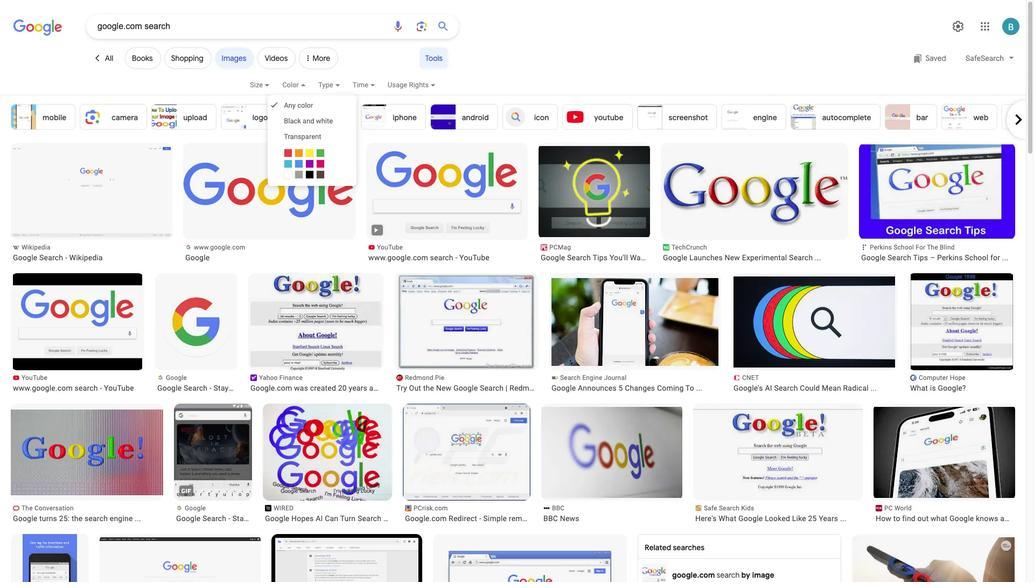 Task type: vqa. For each thing, say whether or not it's contained in the screenshot.
Click to view animated GIF tooltip
yes



Task type: locate. For each thing, give the bounding box(es) containing it.
1 horizontal spatial in
[[250, 514, 256, 523]]

android
[[462, 113, 489, 122]]

google.com inside 'list item'
[[251, 384, 292, 392]]

out
[[918, 514, 929, 523]]

0 horizontal spatial with
[[273, 384, 288, 392]]

camera link
[[80, 104, 147, 130]]

0 vertical spatial school
[[894, 244, 915, 251]]

cnet
[[743, 374, 760, 382]]

stay
[[214, 384, 229, 392], [233, 514, 248, 523]]

1 horizontal spatial the
[[928, 244, 939, 251]]

google search - stay in the know with your google app element down wired
[[176, 514, 315, 523]]

hope
[[951, 374, 966, 382]]

1 vertical spatial school
[[965, 253, 989, 262]]

1 horizontal spatial with
[[292, 514, 306, 523]]

go to google home image
[[13, 18, 62, 37]]

simple
[[484, 514, 507, 523]]

google.com was created 20 years ago — here's what it looked like when it  first launched element
[[251, 383, 391, 393]]

web link
[[942, 104, 998, 130]]

1 vertical spatial www.google.com search - youtube
[[13, 384, 134, 392]]

0 vertical spatial google search - stay in the know with ... list item
[[155, 273, 296, 393]]

google search - stay in the know with your google app image inside google search - stay in the know with ... 'list item'
[[158, 283, 236, 361]]

google.com redirect - simple removal instructions, search engine fix  (updated) image
[[403, 404, 531, 501]]

5
[[619, 384, 623, 392]]

color button
[[282, 79, 319, 98]]

1 horizontal spatial new
[[725, 253, 741, 262]]

0 horizontal spatial engine
[[110, 514, 133, 523]]

try out the new google search | redmond pie
[[397, 384, 556, 392]]

21 google search tips you'll want to learn | pcmag image
[[516, 146, 678, 237]]

1 horizontal spatial www.google.com search - youtube list item
[[367, 143, 528, 262]]

1 vertical spatial redmond
[[510, 384, 543, 392]]

any color
[[284, 101, 313, 109]]

1 vertical spatial www.google.com search - youtube element
[[13, 383, 142, 393]]

1 vertical spatial google.com
[[405, 514, 447, 523]]

time button
[[353, 79, 388, 98]]

- for the top 'google search - wikipedia' image
[[65, 253, 67, 262]]

tips down for
[[914, 253, 929, 262]]

google inside 'list item'
[[13, 253, 37, 262]]

google – apps on google play image
[[23, 534, 77, 582]]

0 vertical spatial perkins
[[870, 244, 893, 251]]

1 vertical spatial stay
[[233, 514, 248, 523]]

more
[[313, 53, 330, 63]]

0 vertical spatial google.com
[[251, 384, 292, 392]]

tips inside "21 google search tips you'll want to learn | pcmag" "element"
[[593, 253, 608, 262]]

what down safe search kids
[[719, 514, 737, 523]]

google turns 25: the search engine revolutionised how we access  information, but will it survive ai? element
[[13, 514, 161, 523]]

0 vertical spatial google search - wikipedia image
[[11, 146, 172, 237]]

with down the yahoo finance
[[273, 384, 288, 392]]

google.com was created 20 years ago ... list item
[[248, 273, 391, 393]]

2 tips from the left
[[914, 253, 929, 262]]

2 vertical spatial www.google.com
[[13, 384, 73, 392]]

google search - stay in the know with ... list item
[[155, 273, 296, 393], [174, 404, 315, 543]]

1 vertical spatial to
[[894, 514, 901, 523]]

perkins left for
[[870, 244, 893, 251]]

google search - stay in the know with ... down yahoo
[[157, 384, 296, 392]]

0 horizontal spatial ai
[[316, 514, 323, 523]]

0 vertical spatial with
[[273, 384, 288, 392]]

www.google.com
[[194, 244, 246, 251], [369, 253, 428, 262], [13, 384, 73, 392]]

engine link
[[722, 104, 787, 130]]

1 vertical spatial wikipedia
[[69, 253, 103, 262]]

1 horizontal spatial tips
[[914, 253, 929, 262]]

- inside list item
[[479, 514, 482, 523]]

google inside list item
[[739, 514, 763, 523]]

tips inside google search tips – perkins school for the blind element
[[914, 253, 929, 262]]

search
[[430, 253, 454, 262], [75, 384, 98, 392], [85, 514, 108, 523], [717, 570, 740, 580]]

the left conversation
[[22, 504, 33, 512]]

world
[[895, 504, 912, 512]]

iphone
[[393, 113, 417, 122]]

in for bottom google search - stay in the know with ... 'list item'
[[250, 514, 256, 523]]

1 vertical spatial bbc
[[544, 514, 558, 523]]

what inside list item
[[719, 514, 737, 523]]

people can now get contact info cut from google search results - bbc news image
[[528, 407, 689, 498]]

google.com redirect - simple removal instructions, search engine fix  (updated) element
[[405, 514, 545, 523]]

tips for you'll
[[593, 253, 608, 262]]

computer
[[919, 374, 949, 382]]

google
[[13, 253, 37, 262], [185, 253, 210, 262], [541, 253, 566, 262], [663, 253, 688, 262], [862, 253, 886, 262], [166, 374, 187, 382], [157, 384, 182, 392], [454, 384, 478, 392], [552, 384, 576, 392], [185, 504, 206, 512], [13, 514, 37, 523], [176, 514, 201, 523], [265, 514, 290, 523], [739, 514, 763, 523], [950, 514, 975, 523]]

ago
[[370, 384, 383, 392]]

1 horizontal spatial pie
[[545, 384, 556, 392]]

2 horizontal spatial www.google.com
[[369, 253, 428, 262]]

bbc up bbc news
[[552, 504, 565, 512]]

0 vertical spatial the
[[928, 244, 939, 251]]

what left is
[[911, 384, 929, 392]]

- for google search - stay in the know with your google app image related to bottom google search - stay in the know with ... 'list item'
[[228, 514, 231, 523]]

google turns 25: the search engine ...
[[13, 514, 141, 523]]

out
[[409, 384, 422, 392]]

0 horizontal spatial pie
[[435, 374, 445, 382]]

0 vertical spatial stay
[[214, 384, 229, 392]]

here's what google looked like 25 years ago | safer search image
[[694, 409, 863, 496]]

google.com
[[673, 570, 716, 580]]

- for the left www.google.com search - youtube image
[[100, 384, 102, 392]]

google search - wikipedia element
[[13, 253, 170, 262]]

1 vertical spatial in
[[250, 514, 256, 523]]

1 vertical spatial engine
[[110, 514, 133, 523]]

what is google? element
[[911, 383, 1014, 393]]

1 vertical spatial perkins
[[938, 253, 964, 262]]

1 horizontal spatial engine
[[754, 113, 778, 122]]

know down wired
[[271, 514, 290, 523]]

tools
[[425, 53, 443, 63]]

0 vertical spatial www.google.com search - youtube list item
[[367, 143, 528, 262]]

quick settings image
[[952, 20, 965, 33]]

0 horizontal spatial to
[[650, 253, 657, 262]]

news
[[560, 514, 580, 523]]

0 horizontal spatial www.google.com search - youtube
[[13, 384, 134, 392]]

1 vertical spatial google search - stay in the know with your google app image
[[174, 404, 252, 543]]

google.com inside list item
[[405, 514, 447, 523]]

tips for –
[[914, 253, 929, 262]]

books link
[[125, 47, 161, 69]]

... inside google announces 5 changes coming to mobile search element
[[697, 384, 703, 392]]

google search - stay in the know with your google app element down yahoo
[[157, 383, 296, 393]]

0 vertical spatial google search - stay in the know with your google app element
[[157, 383, 296, 393]]

1 vertical spatial new
[[436, 384, 452, 392]]

google hopes ai can turn search into a ... list item
[[263, 404, 411, 523]]

- for google.com redirect - simple removal instructions, search engine fix  (updated) image at the bottom
[[479, 514, 482, 523]]

bbc for bbc news
[[544, 514, 558, 523]]

with for the top google search - stay in the know with ... 'list item'
[[273, 384, 288, 392]]

google search - stay in the know with your google app element for google search - stay in the know with your google app image related to bottom google search - stay in the know with ... 'list item'
[[176, 514, 315, 523]]

21 google search tips you'll want to learn | pcmag element
[[541, 253, 687, 262]]

google search - stay in the know with your google app element for google search - stay in the know with your google app image in the google search - stay in the know with ... 'list item'
[[157, 383, 296, 393]]

www.google.com search - youtube element for www.google.com search - youtube list item to the left
[[13, 383, 142, 393]]

color
[[298, 101, 313, 109]]

pie right |
[[545, 384, 556, 392]]

to
[[686, 384, 695, 392]]

google search - stay in the know with your google app image for bottom google search - stay in the know with ... 'list item'
[[174, 404, 252, 543]]

what is google? list item
[[909, 273, 1016, 393]]

years
[[819, 514, 839, 523]]

- inside 'list item'
[[65, 253, 67, 262]]

like
[[793, 514, 807, 523]]

1 vertical spatial the
[[22, 504, 33, 512]]

1 vertical spatial what
[[719, 514, 737, 523]]

1 vertical spatial google search - stay in the know with your google app element
[[176, 514, 315, 523]]

0 vertical spatial google search - stay in the know with your google app image
[[158, 283, 236, 361]]

www.google.com search - youtube element
[[369, 253, 526, 262], [13, 383, 142, 393]]

0 horizontal spatial tips
[[593, 253, 608, 262]]

google announces 5 changes coming to ...
[[552, 384, 703, 392]]

engine
[[754, 113, 778, 122], [110, 514, 133, 523]]

1 horizontal spatial to
[[894, 514, 901, 523]]

announces
[[578, 384, 617, 392]]

you'll
[[610, 253, 628, 262]]

0 vertical spatial ai
[[766, 384, 773, 392]]

google.com redirect - simple removal ...
[[405, 514, 545, 523]]

try out the new google search | redmond pie list item
[[395, 273, 556, 393]]

to down "pc world"
[[894, 514, 901, 523]]

for
[[916, 244, 926, 251]]

years
[[349, 384, 368, 392]]

know down yahoo
[[252, 384, 271, 392]]

1 horizontal spatial www.google.com search - youtube
[[369, 253, 490, 262]]

google.com down yahoo
[[251, 384, 292, 392]]

google cloud search: smart business database | google workspace image
[[272, 534, 423, 582]]

0 vertical spatial what
[[911, 384, 929, 392]]

Search text field
[[98, 17, 385, 36]]

google.com redirect - simple removal ... list item
[[403, 404, 545, 523]]

google search tips you'll want to learn ... list item
[[516, 143, 687, 262]]

0 horizontal spatial www.google.com search - youtube list item
[[11, 273, 144, 393]]

app image
[[1003, 105, 1028, 129]]

0 vertical spatial engine
[[754, 113, 778, 122]]

google search - stay in the know with your google app image
[[158, 283, 236, 361], [174, 404, 252, 543]]

google search - wikipedia image
[[11, 146, 172, 237], [100, 537, 261, 582]]

wired
[[274, 504, 294, 512]]

www.google.com search - youtube image
[[367, 146, 528, 237], [13, 273, 142, 370]]

experimental
[[743, 253, 788, 262]]

0 horizontal spatial stay
[[214, 384, 229, 392]]

ai right google's
[[766, 384, 773, 392]]

removal
[[509, 514, 537, 523]]

1 horizontal spatial stay
[[233, 514, 248, 523]]

google search - stay in the know with your google app element
[[157, 383, 296, 393], [176, 514, 315, 523]]

google search - wikipedia list item
[[11, 143, 172, 262]]

to right want
[[650, 253, 657, 262]]

usage rights button
[[388, 79, 448, 98]]

0 horizontal spatial google.com
[[251, 384, 292, 392]]

1 vertical spatial pie
[[545, 384, 556, 392]]

google inside "element"
[[541, 253, 566, 262]]

mean
[[823, 384, 842, 392]]

google turns 25: the search engine revolutionised how we access  information, but will it survive ai? image
[[0, 410, 169, 495]]

1 vertical spatial ai
[[316, 514, 323, 523]]

0 horizontal spatial school
[[894, 244, 915, 251]]

redirect
[[449, 514, 478, 523]]

0 horizontal spatial www.google.com
[[13, 384, 73, 392]]

google announces 5 changes coming to ... list item
[[550, 273, 721, 393]]

turn
[[340, 514, 356, 523]]

0 vertical spatial pie
[[435, 374, 445, 382]]

ai left can
[[316, 514, 323, 523]]

journal
[[605, 374, 627, 382]]

youtube
[[377, 244, 403, 251], [460, 253, 490, 262], [22, 374, 47, 382], [104, 384, 134, 392]]

1 horizontal spatial www.google.com search - youtube element
[[369, 253, 526, 262]]

1 vertical spatial with
[[292, 514, 306, 523]]

1 horizontal spatial perkins
[[938, 253, 964, 262]]

... inside google turns 25: the search engine revolutionised how we access  information, but will it survive ai? element
[[135, 514, 141, 523]]

0 vertical spatial in
[[231, 384, 237, 392]]

looked
[[765, 514, 791, 523]]

1 vertical spatial know
[[271, 514, 290, 523]]

new right launches
[[725, 253, 741, 262]]

0 horizontal spatial what
[[719, 514, 737, 523]]

bbc for bbc
[[552, 504, 565, 512]]

1 vertical spatial google search - wikipedia image
[[100, 537, 261, 582]]

color
[[282, 81, 299, 89]]

was
[[294, 384, 308, 392]]

google search: 12 expert tips to search faster and more strategically image
[[854, 537, 1015, 582]]

0 horizontal spatial www.google.com search - youtube element
[[13, 383, 142, 393]]

list
[[11, 104, 1035, 130], [0, 143, 1029, 582]]

google announces 5 changes coming to mobile search image
[[552, 278, 719, 366]]

google search - stay in the know with ... down wired
[[176, 514, 315, 523]]

1 horizontal spatial www.google.com
[[194, 244, 246, 251]]

1 tips from the left
[[593, 253, 608, 262]]

type
[[319, 81, 333, 89]]

search inside 'element'
[[775, 384, 799, 392]]

1 vertical spatial www.google.com search - youtube list item
[[11, 273, 144, 393]]

google list item
[[183, 143, 356, 262]]

how to find out what google knows about ... list item
[[866, 404, 1029, 523]]

perkins down blind
[[938, 253, 964, 262]]

pie up try out the new google search | redmond pie element
[[435, 374, 445, 382]]

1 horizontal spatial google.com
[[405, 514, 447, 523]]

tips
[[593, 253, 608, 262], [914, 253, 929, 262]]

is
[[931, 384, 937, 392]]

0 horizontal spatial in
[[231, 384, 237, 392]]

25:
[[59, 514, 70, 523]]

the up –
[[928, 244, 939, 251]]

can
[[325, 514, 339, 523]]

time
[[353, 81, 369, 89]]

0 vertical spatial redmond
[[405, 374, 434, 382]]

0 vertical spatial to
[[650, 253, 657, 262]]

1 vertical spatial google search - stay in the know with ...
[[176, 514, 315, 523]]

1 vertical spatial list
[[0, 143, 1029, 582]]

the
[[928, 244, 939, 251], [22, 504, 33, 512]]

pcmag
[[550, 244, 571, 251]]

white image
[[284, 170, 293, 179]]

1 horizontal spatial what
[[911, 384, 929, 392]]

20
[[338, 384, 347, 392]]

try out the new google search | redmond pie element
[[397, 383, 556, 393]]

bbc left news
[[544, 514, 558, 523]]

know for bottom google search - stay in the know with ... 'list item'
[[271, 514, 290, 523]]

www.google.com inside google list item
[[194, 244, 246, 251]]

www.google.com search - youtube
[[369, 253, 490, 262], [13, 384, 134, 392]]

with down wired
[[292, 514, 306, 523]]

0 horizontal spatial www.google.com search - youtube image
[[13, 273, 142, 370]]

google.com for google.com was created 20 years ago ...
[[251, 384, 292, 392]]

www.google.com search - youtube list item
[[367, 143, 528, 262], [11, 273, 144, 393]]

google turns 25: the search engine ... list item
[[0, 404, 169, 523]]

related
[[645, 543, 672, 552]]

here's what google looked like 25 years ... list item
[[694, 404, 863, 523]]

engine inside google turns 25: the search engine revolutionised how we access  information, but will it survive ai? element
[[110, 514, 133, 523]]

try out the new google search | redmond pie image
[[397, 273, 537, 370]]

0 horizontal spatial the
[[22, 504, 33, 512]]

0 vertical spatial www.google.com search - youtube element
[[369, 253, 526, 262]]

black and white link
[[268, 113, 357, 129]]

0 vertical spatial google search - stay in the know with ...
[[157, 384, 296, 392]]

0 vertical spatial know
[[252, 384, 271, 392]]

0 vertical spatial list
[[11, 104, 1035, 130]]

redmond right |
[[510, 384, 543, 392]]

google.com down pcrisk.com
[[405, 514, 447, 523]]

ai inside list item
[[316, 514, 323, 523]]

new down redmond pie
[[436, 384, 452, 392]]

redmond up out
[[405, 374, 434, 382]]

google's ai search could mean radical changes for your internet experience  - cnet element
[[734, 383, 896, 393]]

www.google.com search - youtube element for top www.google.com search - youtube list item
[[369, 253, 526, 262]]

know
[[252, 384, 271, 392], [271, 514, 290, 523]]

screenshot
[[669, 113, 708, 122]]

by
[[742, 570, 751, 580]]

tips left you'll
[[593, 253, 608, 262]]

0 horizontal spatial wikipedia
[[22, 244, 50, 251]]

perkins
[[870, 244, 893, 251], [938, 253, 964, 262]]

black
[[284, 117, 301, 125]]

0 vertical spatial www.google.com
[[194, 244, 246, 251]]

in
[[231, 384, 237, 392], [250, 514, 256, 523]]

0 vertical spatial bbc
[[552, 504, 565, 512]]

0 vertical spatial www.google.com search - youtube image
[[367, 146, 528, 237]]

related searches
[[645, 543, 705, 552]]

more filters element
[[299, 47, 339, 69]]

None search field
[[0, 13, 459, 39]]

1 horizontal spatial redmond
[[510, 384, 543, 392]]

1 horizontal spatial ai
[[766, 384, 773, 392]]

search inside 'list item'
[[39, 253, 63, 262]]

1 vertical spatial www.google.com search - youtube image
[[13, 273, 142, 370]]

google inside 'element'
[[185, 253, 210, 262]]



Task type: describe. For each thing, give the bounding box(es) containing it.
... inside how to find out what google knows about you | pcworld element
[[1023, 514, 1029, 523]]

about
[[1001, 514, 1021, 523]]

pie inside try out the new google search | redmond pie element
[[545, 384, 556, 392]]

size button
[[250, 79, 282, 98]]

list containing mobile
[[11, 104, 1035, 130]]

logo
[[253, 113, 268, 122]]

google.com search by image
[[673, 570, 775, 580]]

search by image image
[[416, 20, 428, 33]]

... inside google's ai search could mean radical changes for your internet experience  - cnet 'element'
[[871, 384, 878, 392]]

google launches new experimental search features for tracking your online  purchases, reservations & events from gmail | techcrunch element
[[663, 253, 847, 262]]

click for video information image
[[372, 226, 380, 234]]

black and white
[[284, 117, 333, 125]]

next image
[[1008, 109, 1030, 130]]

image
[[753, 570, 775, 580]]

google search - stay in the know with your google app image for the top google search - stay in the know with ... 'list item'
[[158, 283, 236, 361]]

to inside list item
[[894, 514, 901, 523]]

the inside google search tips – perkins school for ... list item
[[928, 244, 939, 251]]

in for the top google search - stay in the know with ... 'list item'
[[231, 384, 237, 392]]

ai inside 'element'
[[766, 384, 773, 392]]

google launches new experimental search features for tracking your online  purchases, reservations & events from gmail | techcrunch image
[[661, 153, 849, 231]]

shopping link
[[164, 47, 212, 69]]

1 horizontal spatial wikipedia
[[69, 253, 103, 262]]

safesearch
[[966, 54, 1005, 62]]

google?
[[939, 384, 967, 392]]

shopping
[[171, 53, 203, 63]]

any color link
[[268, 98, 357, 113]]

google search tips you'll want to learn ...
[[541, 253, 687, 262]]

what is google? image
[[911, 273, 1014, 370]]

1 vertical spatial www.google.com
[[369, 253, 428, 262]]

... inside the google.com was created 20 years ago — here's what it looked like when it  first launched element
[[384, 384, 391, 392]]

the inside list item
[[22, 504, 33, 512]]

0 vertical spatial www.google.com search - youtube
[[369, 253, 490, 262]]

bbc news
[[544, 514, 580, 523]]

list containing related searches
[[0, 143, 1029, 582]]

for
[[991, 253, 1001, 262]]

... inside google hopes ai can turn search into a conversation | wired element
[[405, 514, 411, 523]]

icon
[[534, 113, 549, 122]]

safe
[[704, 504, 718, 512]]

0 horizontal spatial redmond
[[405, 374, 434, 382]]

0 vertical spatial new
[[725, 253, 741, 262]]

25
[[809, 514, 817, 523]]

all
[[105, 53, 113, 63]]

the inside try out the new google search | redmond pie element
[[424, 384, 434, 392]]

hopes
[[292, 514, 314, 523]]

how to find out what google knows about you | pcworld element
[[876, 514, 1029, 523]]

size
[[250, 81, 263, 89]]

click to view animated gif tooltip
[[178, 483, 195, 499]]

google's ai search could mean radical ... list item
[[732, 273, 898, 393]]

how
[[876, 514, 892, 523]]

google launches new experimental search ...
[[663, 253, 822, 262]]

google search tips – perkins school for the blind element
[[862, 253, 1014, 262]]

wallpaper
[[313, 113, 348, 122]]

google element
[[185, 253, 354, 262]]

0 vertical spatial wikipedia
[[22, 244, 50, 251]]

bbc news list item
[[528, 404, 689, 523]]

with for bottom google search - stay in the know with ... 'list item'
[[292, 514, 306, 523]]

autocomplete link
[[791, 104, 881, 130]]

google.com for google.com redirect - simple removal ...
[[405, 514, 447, 523]]

google's ai search could mean radical changes for your internet experience  - cnet image
[[734, 276, 896, 368]]

videos link
[[258, 47, 296, 69]]

more button
[[299, 39, 342, 73]]

search inside google announces 5 changes coming to ... list item
[[561, 374, 581, 382]]

kids
[[742, 504, 755, 512]]

pc world
[[885, 504, 912, 512]]

search inside "element"
[[568, 253, 591, 262]]

google launches new experimental search ... list item
[[661, 143, 849, 262]]

... inside google launches new experimental search features for tracking your online  purchases, reservations & events from gmail | techcrunch element
[[815, 253, 822, 262]]

–
[[931, 253, 936, 262]]

0 horizontal spatial new
[[436, 384, 452, 392]]

what inside list item
[[911, 384, 929, 392]]

here's what google looked like 25 years ago | safer search element
[[696, 514, 861, 523]]

0 horizontal spatial perkins
[[870, 244, 893, 251]]

autocomplete
[[823, 113, 872, 122]]

search engine journal
[[561, 374, 627, 382]]

the inside google turns 25: the search engine revolutionised how we access  information, but will it survive ai? element
[[72, 514, 83, 523]]

learn
[[659, 253, 678, 262]]

could
[[801, 384, 821, 392]]

... inside google.com redirect - simple removal instructions, search engine fix  (updated) element
[[539, 514, 545, 523]]

conversation
[[34, 504, 74, 512]]

google's
[[734, 384, 764, 392]]

google hopes ai can turn search into a conversation | wired image
[[263, 404, 392, 501]]

pcrisk.com
[[414, 504, 448, 512]]

- for google search - stay in the know with your google app image in the google search - stay in the know with ... 'list item'
[[210, 384, 212, 392]]

people can now get contact info cut from google search results - bbc news element
[[544, 514, 681, 523]]

want
[[630, 253, 648, 262]]

google hopes ai can turn search into a conversation | wired element
[[265, 514, 411, 523]]

... inside google search tips – perkins school for the blind element
[[1003, 253, 1009, 262]]

turns
[[39, 514, 57, 523]]

click for video information tooltip
[[372, 226, 381, 234]]

bar link
[[885, 104, 938, 130]]

images
[[222, 53, 247, 63]]

icon link
[[503, 104, 559, 130]]

all link
[[86, 47, 122, 69]]

know for the top google search - stay in the know with ... 'list item'
[[252, 384, 271, 392]]

google announces 5 changes coming to mobile search element
[[552, 383, 719, 393]]

google search - stay in the know with ... for bottom google search - stay in the know with ... 'list item'
[[176, 514, 315, 523]]

1 horizontal spatial school
[[965, 253, 989, 262]]

1 vertical spatial google search - stay in the know with ... list item
[[174, 404, 315, 543]]

what is google?
[[911, 384, 967, 392]]

logo link
[[221, 104, 277, 130]]

stay for bottom google search - stay in the know with ... 'list item'
[[233, 514, 248, 523]]

upload
[[183, 113, 207, 122]]

android link
[[430, 104, 498, 130]]

make google your homepage – google image
[[433, 551, 627, 582]]

google search - stay in the know with ... for the top google search - stay in the know with ... 'list item'
[[157, 384, 296, 392]]

transparent link
[[268, 129, 357, 144]]

google search tips – perkins school for the blind image
[[860, 144, 1016, 239]]

youtube
[[595, 113, 624, 122]]

books
[[132, 53, 153, 63]]

- for the right www.google.com search - youtube image
[[456, 253, 458, 262]]

google image
[[183, 161, 356, 222]]

google's ai search could mean radical ...
[[734, 384, 878, 392]]

coming
[[658, 384, 684, 392]]

usage rights
[[388, 81, 429, 89]]

web
[[974, 113, 989, 122]]

... inside here's what google looked like 25 years ago | safer search element
[[841, 514, 847, 523]]

to inside "element"
[[650, 253, 657, 262]]

click to view animated gif image
[[178, 483, 195, 499]]

here's
[[696, 514, 717, 523]]

saved
[[926, 53, 947, 63]]

perkins school for the blind
[[870, 244, 955, 251]]

youtube link
[[563, 104, 633, 130]]

how to find out what google knows about you | pcworld image
[[866, 407, 1027, 498]]

... inside "21 google search tips you'll want to learn | pcmag" "element"
[[680, 253, 687, 262]]

google hopes ai can turn search into a ...
[[265, 514, 411, 523]]

engine inside 'engine' "link"
[[754, 113, 778, 122]]

screenshot link
[[637, 104, 718, 130]]

|
[[506, 384, 508, 392]]

into
[[384, 514, 397, 523]]

engine
[[583, 374, 603, 382]]

search inside the here's what google looked like 25 years ... list item
[[720, 504, 740, 512]]

stay for the top google search - stay in the know with ... 'list item'
[[214, 384, 229, 392]]

bar
[[917, 113, 929, 122]]

how to find out what google knows about ...
[[876, 514, 1029, 523]]

launches
[[690, 253, 723, 262]]

here's what google looked like 25 years ...
[[696, 514, 847, 523]]

redmond pie
[[405, 374, 445, 382]]

google search tips – perkins school for ... list item
[[860, 143, 1016, 262]]

mobile
[[43, 113, 66, 122]]

google.com was created 20 years ago ...
[[251, 384, 391, 392]]

created
[[310, 384, 336, 392]]

google search - wikipedia
[[13, 253, 103, 262]]

google.com was created 20 years ago — here's what it looked like when it  first launched image
[[251, 273, 382, 377]]

google search tips – perkins school for ...
[[862, 253, 1009, 262]]

1 horizontal spatial www.google.com search - youtube image
[[367, 146, 528, 237]]

videos
[[265, 53, 288, 63]]



